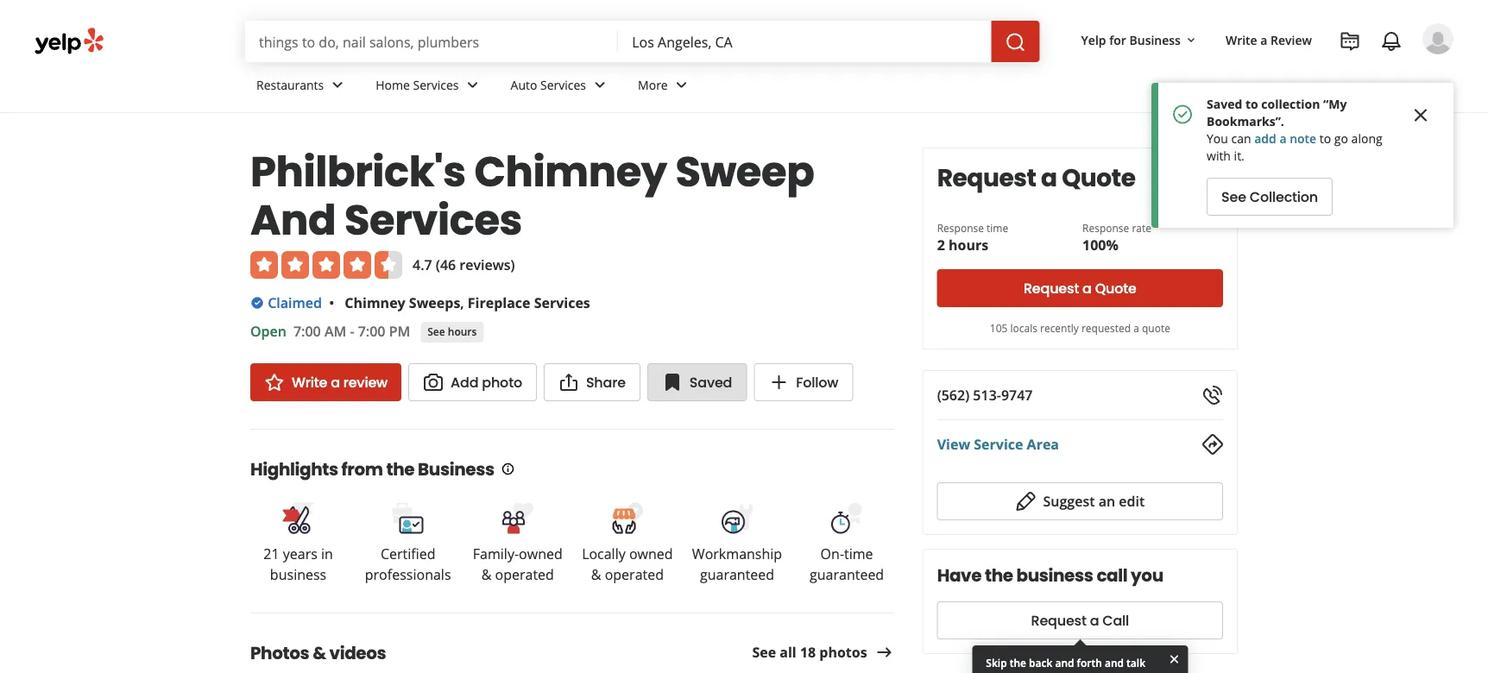 Task type: locate. For each thing, give the bounding box(es) containing it.
quote up response rate 100%
[[1062, 161, 1136, 195]]

1 operated from the left
[[495, 565, 554, 584]]

fireplace services link
[[468, 294, 590, 312]]

1 horizontal spatial close image
[[1411, 105, 1431, 126]]

24 chevron down v2 image inside more link
[[671, 75, 692, 95]]

0 horizontal spatial 24 chevron down v2 image
[[327, 75, 348, 95]]

guaranteed down "on-"
[[810, 565, 884, 584]]

photos
[[250, 641, 309, 666]]

1 vertical spatial saved
[[690, 372, 732, 392]]

2 horizontal spatial see
[[1222, 187, 1246, 207]]

1 horizontal spatial none field
[[632, 32, 978, 51]]

2 operated from the left
[[605, 565, 664, 584]]

1 horizontal spatial saved
[[1207, 95, 1242, 112]]

business down years
[[270, 565, 327, 584]]

24 camera v2 image
[[423, 372, 444, 393]]

1 vertical spatial see
[[428, 325, 445, 339]]

add photo
[[451, 372, 522, 392]]

1 horizontal spatial write
[[1226, 31, 1258, 48]]

from
[[341, 458, 383, 482]]

close image down mateo r. image
[[1411, 105, 1431, 126]]

24 chevron down v2 image right the auto services
[[590, 75, 610, 95]]

auto
[[511, 76, 537, 93]]

pm
[[389, 322, 410, 341]]

see
[[1222, 187, 1246, 207], [428, 325, 445, 339], [752, 643, 776, 662]]

see left all
[[752, 643, 776, 662]]

2 guaranteed from the left
[[810, 565, 884, 584]]

chimney down "auto services" link at the left
[[474, 142, 667, 201]]

24 chevron down v2 image for auto services
[[590, 75, 610, 95]]

none field up the business categories element
[[632, 32, 978, 51]]

1 vertical spatial request a quote
[[1024, 279, 1137, 298]]

hours
[[949, 236, 989, 254], [448, 325, 477, 339]]

(46 reviews) link
[[436, 256, 515, 274]]

1 guaranteed from the left
[[700, 565, 774, 584]]

9747
[[1001, 386, 1033, 404]]

write a review link
[[1219, 24, 1319, 55]]

1 vertical spatial to
[[1320, 130, 1331, 146]]

hours down the ,
[[448, 325, 477, 339]]

highlights from the business
[[250, 458, 494, 482]]

open 7:00 am - 7:00 pm
[[250, 322, 410, 341]]

info icon image
[[501, 462, 515, 476], [501, 462, 515, 476]]

1 vertical spatial time
[[844, 545, 873, 563]]

1 horizontal spatial hours
[[949, 236, 989, 254]]

1 horizontal spatial time
[[987, 221, 1009, 235]]

2 24 chevron down v2 image from the left
[[671, 75, 692, 95]]

1 horizontal spatial and
[[1105, 656, 1124, 670]]

see all 18 photos link
[[752, 642, 895, 663]]

0 vertical spatial write
[[1226, 31, 1258, 48]]

0 horizontal spatial business
[[270, 565, 327, 584]]

24 arrow right v2 image
[[874, 642, 895, 663]]

24 chevron down v2 image right restaurants
[[327, 75, 348, 95]]

2 vertical spatial the
[[1010, 656, 1026, 670]]

it.
[[1234, 147, 1245, 164]]

24 chevron down v2 image for home services
[[462, 75, 483, 95]]

write left "review"
[[1226, 31, 1258, 48]]

to inside to go along with it.
[[1320, 130, 1331, 146]]

talk
[[1127, 656, 1146, 670]]

none field find
[[259, 32, 605, 51]]

hours right 2
[[949, 236, 989, 254]]

highlights
[[250, 458, 338, 482]]

0 vertical spatial the
[[386, 458, 415, 482]]

1 vertical spatial close image
[[1167, 651, 1181, 666]]

0 horizontal spatial none field
[[259, 32, 605, 51]]

0 vertical spatial quote
[[1062, 161, 1136, 195]]

saved up bookmarks".
[[1207, 95, 1242, 112]]

workmanship guaranteed
[[692, 545, 782, 584]]

to
[[1246, 95, 1258, 112], [1320, 130, 1331, 146]]

0 horizontal spatial see
[[428, 325, 445, 339]]

to up bookmarks".
[[1246, 95, 1258, 112]]

more link
[[624, 62, 706, 112]]

0 vertical spatial close image
[[1411, 105, 1431, 126]]

"my
[[1323, 95, 1347, 112]]

1 vertical spatial business
[[418, 458, 494, 482]]

family_owned_operated image
[[500, 501, 535, 536]]

request up skip the back and forth and talk when it's convenient
[[1031, 611, 1087, 631]]

the
[[386, 458, 415, 482], [985, 564, 1013, 588], [1010, 656, 1026, 670]]

see down the it.
[[1222, 187, 1246, 207]]

see down sweeps
[[428, 325, 445, 339]]

time inside on-time guaranteed
[[844, 545, 873, 563]]

the right from
[[386, 458, 415, 482]]

21 years in business
[[264, 545, 333, 584]]

0 horizontal spatial operated
[[495, 565, 554, 584]]

and left talk
[[1105, 656, 1124, 670]]

0 vertical spatial request
[[937, 161, 1036, 195]]

write a review link
[[250, 363, 401, 401]]

collection
[[1261, 95, 1320, 112]]

call
[[1097, 564, 1128, 588]]

0 horizontal spatial 7:00
[[293, 322, 321, 341]]

0 horizontal spatial and
[[1055, 656, 1074, 670]]

& for locally owned & operated
[[591, 565, 601, 584]]

saved inside button
[[690, 372, 732, 392]]

24 chevron down v2 image
[[590, 75, 610, 95], [671, 75, 692, 95]]

locally owned & operated
[[582, 545, 673, 584]]

services
[[413, 76, 459, 93], [540, 76, 586, 93], [344, 191, 522, 249], [534, 294, 590, 312]]

1 horizontal spatial guaranteed
[[810, 565, 884, 584]]

saved for saved
[[690, 372, 732, 392]]

business
[[1016, 564, 1093, 588], [270, 565, 327, 584]]

7:00 left am
[[293, 322, 321, 341]]

24 chevron down v2 image right 'more'
[[671, 75, 692, 95]]

write a review
[[1226, 31, 1312, 48]]

services up 4.7
[[344, 191, 522, 249]]

response inside response time 2 hours
[[937, 221, 984, 235]]

guaranteed down workmanship
[[700, 565, 774, 584]]

24 pencil v2 image
[[1016, 491, 1036, 512]]

1 horizontal spatial owned
[[629, 545, 673, 563]]

operated inside locally owned & operated
[[605, 565, 664, 584]]

none field up home services
[[259, 32, 605, 51]]

0 vertical spatial see
[[1222, 187, 1246, 207]]

0 horizontal spatial saved
[[690, 372, 732, 392]]

& left videos
[[313, 641, 326, 666]]

0 horizontal spatial response
[[937, 221, 984, 235]]

mateo r. image
[[1423, 23, 1454, 54]]

home services link
[[362, 62, 497, 112]]

rate
[[1132, 221, 1152, 235]]

0 vertical spatial saved
[[1207, 95, 1242, 112]]

2 24 chevron down v2 image from the left
[[462, 75, 483, 95]]

close image
[[1411, 105, 1431, 126], [1167, 651, 1181, 666]]

request up response time 2 hours
[[937, 161, 1036, 195]]

the right "have"
[[985, 564, 1013, 588]]

more
[[638, 76, 668, 93]]

& down locally
[[591, 565, 601, 584]]

24 chevron down v2 image inside home services link
[[462, 75, 483, 95]]

1 owned from the left
[[519, 545, 563, 563]]

1 horizontal spatial 24 chevron down v2 image
[[462, 75, 483, 95]]

0 vertical spatial business
[[1130, 31, 1181, 48]]

see for see hours
[[428, 325, 445, 339]]

0 horizontal spatial business
[[418, 458, 494, 482]]

None field
[[259, 32, 605, 51], [632, 32, 978, 51]]

1 horizontal spatial response
[[1083, 221, 1129, 235]]

yelp for business button
[[1074, 24, 1205, 55]]

close image inside success alert
[[1411, 105, 1431, 126]]

2 owned from the left
[[629, 545, 673, 563]]

write right 24 star v2 image at the bottom
[[292, 372, 327, 392]]

forth
[[1077, 656, 1102, 670]]

1 horizontal spatial business
[[1130, 31, 1181, 48]]

close image right talk
[[1167, 651, 1181, 666]]

21
[[264, 545, 279, 563]]

&
[[481, 565, 492, 584], [591, 565, 601, 584], [313, 641, 326, 666]]

business inside button
[[1130, 31, 1181, 48]]

business up the request a call button
[[1016, 564, 1093, 588]]

105
[[990, 321, 1008, 335]]

0 vertical spatial hours
[[949, 236, 989, 254]]

1 24 chevron down v2 image from the left
[[590, 75, 610, 95]]

2 horizontal spatial &
[[591, 565, 601, 584]]

quote up requested
[[1095, 279, 1137, 298]]

response inside response rate 100%
[[1083, 221, 1129, 235]]

business left 16 chevron down v2 icon
[[1130, 31, 1181, 48]]

2 response from the left
[[1083, 221, 1129, 235]]

notifications image
[[1381, 31, 1402, 52]]

see inside button
[[1222, 187, 1246, 207]]

saved right 24 save v2 icon
[[690, 372, 732, 392]]

home
[[376, 76, 410, 93]]

a
[[1261, 31, 1268, 48], [1280, 130, 1287, 146], [1041, 161, 1057, 195], [1083, 279, 1092, 298], [1134, 321, 1139, 335], [331, 372, 340, 392], [1090, 611, 1099, 631]]

1 vertical spatial request
[[1024, 279, 1079, 298]]

see for see all 18 photos
[[752, 643, 776, 662]]

family-
[[473, 545, 519, 563]]

time inside response time 2 hours
[[987, 221, 1009, 235]]

for
[[1109, 31, 1126, 48]]

0 vertical spatial chimney
[[474, 142, 667, 201]]

operated down locally
[[605, 565, 664, 584]]

write inside user actions element
[[1226, 31, 1258, 48]]

1 horizontal spatial see
[[752, 643, 776, 662]]

response
[[937, 221, 984, 235], [1083, 221, 1129, 235]]

1 vertical spatial quote
[[1095, 279, 1137, 298]]

24 chevron down v2 image inside "auto services" link
[[590, 75, 610, 95]]

photos & videos
[[250, 641, 386, 666]]

owned
[[519, 545, 563, 563], [629, 545, 673, 563]]

saved
[[1207, 95, 1242, 112], [690, 372, 732, 392]]

bookmarks".
[[1207, 113, 1284, 129]]

auto services link
[[497, 62, 624, 112]]

owned down family_owned_operated icon
[[519, 545, 563, 563]]

0 horizontal spatial 24 chevron down v2 image
[[590, 75, 610, 95]]

see all 18 photos
[[752, 643, 867, 662]]

0 horizontal spatial owned
[[519, 545, 563, 563]]

1 none field from the left
[[259, 32, 605, 51]]

24 chevron down v2 image left the auto
[[462, 75, 483, 95]]

owned down locally_owned_operated icon
[[629, 545, 673, 563]]

1 horizontal spatial 24 chevron down v2 image
[[671, 75, 692, 95]]

1 vertical spatial the
[[985, 564, 1013, 588]]

1 horizontal spatial &
[[481, 565, 492, 584]]

owned for locally owned & operated
[[629, 545, 673, 563]]

2 none field from the left
[[632, 32, 978, 51]]

requested
[[1082, 321, 1131, 335]]

1 horizontal spatial 7:00
[[358, 322, 385, 341]]

to left go
[[1320, 130, 1331, 146]]

the inside skip the back and forth and talk when it's convenient
[[1010, 656, 1026, 670]]

24 checkmark badged v2 image
[[1172, 104, 1193, 125]]

in
[[321, 545, 333, 563]]

1 vertical spatial hours
[[448, 325, 477, 339]]

response time 2 hours
[[937, 221, 1009, 254]]

see hours
[[428, 325, 477, 339]]

share button
[[544, 363, 640, 401]]

quote inside button
[[1095, 279, 1137, 298]]

24 chevron down v2 image inside restaurants 'link'
[[327, 75, 348, 95]]

0 horizontal spatial guaranteed
[[700, 565, 774, 584]]

24 star v2 image
[[264, 372, 285, 393]]

and right back
[[1055, 656, 1074, 670]]

restaurants link
[[243, 62, 362, 112]]

all
[[780, 643, 797, 662]]

1 24 chevron down v2 image from the left
[[327, 75, 348, 95]]

2 and from the left
[[1105, 656, 1124, 670]]

guaranteed
[[700, 565, 774, 584], [810, 565, 884, 584]]

see hours link
[[421, 322, 484, 343]]

write a review
[[292, 372, 388, 392]]

certified_professionals image
[[391, 501, 425, 536]]

1 horizontal spatial to
[[1320, 130, 1331, 146]]

chimney up the - at the left of the page
[[345, 294, 405, 312]]

a inside success alert
[[1280, 130, 1287, 146]]

(562) 513-9747
[[937, 386, 1033, 404]]

owned inside locally owned & operated
[[629, 545, 673, 563]]

and
[[1055, 656, 1074, 670], [1105, 656, 1124, 670]]

0 vertical spatial to
[[1246, 95, 1258, 112]]

on_time_guaranteed image
[[830, 501, 864, 536]]

& down the family- at the bottom of page
[[481, 565, 492, 584]]

0 horizontal spatial time
[[844, 545, 873, 563]]

years
[[283, 545, 318, 563]]

2 vertical spatial request
[[1031, 611, 1087, 631]]

photos
[[820, 643, 867, 662]]

you
[[1207, 130, 1228, 146]]

2 vertical spatial see
[[752, 643, 776, 662]]

write for write a review
[[292, 372, 327, 392]]

24 save v2 image
[[662, 372, 683, 393]]

0 horizontal spatial &
[[313, 641, 326, 666]]

owned inside family-owned & operated
[[519, 545, 563, 563]]

513-
[[973, 386, 1001, 404]]

1 vertical spatial chimney
[[345, 294, 405, 312]]

0 horizontal spatial write
[[292, 372, 327, 392]]

operated for locally
[[605, 565, 664, 584]]

time for on-
[[844, 545, 873, 563]]

1 horizontal spatial chimney
[[474, 142, 667, 201]]

business up certified_professionals image
[[418, 458, 494, 482]]

0 vertical spatial time
[[987, 221, 1009, 235]]

response up 100%
[[1083, 221, 1129, 235]]

& inside locally owned & operated
[[591, 565, 601, 584]]

operated down the family- at the bottom of page
[[495, 565, 554, 584]]

1 vertical spatial write
[[292, 372, 327, 392]]

4.7
[[413, 256, 432, 274]]

24 chevron down v2 image
[[327, 75, 348, 95], [462, 75, 483, 95]]

operated inside family-owned & operated
[[495, 565, 554, 584]]

success alert
[[1152, 83, 1454, 228]]

1 horizontal spatial operated
[[605, 565, 664, 584]]

& inside family-owned & operated
[[481, 565, 492, 584]]

the right skip
[[1010, 656, 1026, 670]]

search image
[[1005, 32, 1026, 53]]

review
[[343, 372, 388, 392]]

response up 2
[[937, 221, 984, 235]]

quote
[[1062, 161, 1136, 195], [1095, 279, 1137, 298]]

0 horizontal spatial to
[[1246, 95, 1258, 112]]

suggest an edit
[[1043, 492, 1145, 511]]

None search field
[[245, 21, 1043, 62]]

edit
[[1119, 492, 1145, 511]]

saved inside saved to collection "my bookmarks".
[[1207, 95, 1242, 112]]

7:00 right the - at the left of the page
[[358, 322, 385, 341]]

24 phone v2 image
[[1203, 385, 1223, 406]]

1 response from the left
[[937, 221, 984, 235]]

0 horizontal spatial hours
[[448, 325, 477, 339]]

request up "recently"
[[1024, 279, 1079, 298]]

user actions element
[[1068, 22, 1478, 128]]



Task type: describe. For each thing, give the bounding box(es) containing it.
the for skip
[[1010, 656, 1026, 670]]

the for have
[[985, 564, 1013, 588]]

response for 100%
[[1083, 221, 1129, 235]]

(562)
[[937, 386, 970, 404]]

owned for family-owned & operated
[[519, 545, 563, 563]]

skip the back and forth and talk when it's convenient
[[986, 656, 1146, 673]]

videos
[[329, 641, 386, 666]]

operated for family-
[[495, 565, 554, 584]]

none field near
[[632, 32, 978, 51]]

view
[[937, 435, 970, 454]]

time for response
[[987, 221, 1009, 235]]

-
[[350, 322, 354, 341]]

home services
[[376, 76, 459, 93]]

2
[[937, 236, 945, 254]]

review
[[1271, 31, 1312, 48]]

(46
[[436, 256, 456, 274]]

auto services
[[511, 76, 586, 93]]

Near text field
[[632, 32, 978, 51]]

24 chevron down v2 image for more
[[671, 75, 692, 95]]

note
[[1290, 130, 1317, 146]]

request for the request a call button
[[1031, 611, 1087, 631]]

100%
[[1083, 236, 1119, 254]]

yelp
[[1081, 31, 1106, 48]]

quote
[[1142, 321, 1170, 335]]

collection
[[1250, 187, 1318, 207]]

4.7 star rating image
[[250, 251, 402, 279]]

suggest an edit button
[[937, 483, 1223, 521]]

convenient
[[1034, 670, 1089, 673]]

1 horizontal spatial business
[[1016, 564, 1093, 588]]

share
[[586, 372, 626, 392]]

24 share v2 image
[[558, 372, 579, 393]]

guaranteed inside workmanship guaranteed
[[700, 565, 774, 584]]

back
[[1029, 656, 1053, 670]]

fireplace
[[468, 294, 530, 312]]

suggest
[[1043, 492, 1095, 511]]

on-
[[821, 545, 844, 563]]

go
[[1334, 130, 1348, 146]]

add
[[1255, 130, 1277, 146]]

have the business call you
[[937, 564, 1163, 588]]

certified
[[381, 545, 435, 563]]

services right home
[[413, 76, 459, 93]]

response rate 100%
[[1083, 221, 1152, 254]]

view service area
[[937, 435, 1059, 454]]

can
[[1231, 130, 1251, 146]]

have
[[937, 564, 982, 588]]

along
[[1352, 130, 1383, 146]]

it's
[[1016, 670, 1031, 673]]

when
[[986, 670, 1014, 673]]

request a quote button
[[937, 269, 1223, 307]]

philbrick's chimney sweep and services
[[250, 142, 814, 249]]

saved button
[[647, 363, 747, 401]]

open
[[250, 322, 287, 341]]

photo
[[482, 372, 522, 392]]

see for see collection
[[1222, 187, 1246, 207]]

4.7 (46 reviews)
[[413, 256, 515, 274]]

Find text field
[[259, 32, 605, 51]]

0 horizontal spatial close image
[[1167, 651, 1181, 666]]

you
[[1131, 564, 1163, 588]]

services right fireplace
[[534, 294, 590, 312]]

business inside the 21 years in business
[[270, 565, 327, 584]]

service
[[974, 435, 1023, 454]]

sweep
[[676, 142, 814, 201]]

years_in_business image
[[281, 501, 316, 536]]

chimney sweeps , fireplace services
[[345, 294, 590, 312]]

request a quote inside button
[[1024, 279, 1137, 298]]

call
[[1103, 611, 1129, 631]]

24 add v2 image
[[769, 372, 789, 393]]

add
[[451, 372, 479, 392]]

2 7:00 from the left
[[358, 322, 385, 341]]

area
[[1027, 435, 1059, 454]]

24 directions v2 image
[[1203, 434, 1223, 455]]

restaurants
[[256, 76, 324, 93]]

reviews)
[[460, 256, 515, 274]]

projects image
[[1340, 31, 1361, 52]]

chimney inside "philbrick's chimney sweep and services"
[[474, 142, 667, 201]]

24 chevron down v2 image for restaurants
[[327, 75, 348, 95]]

sweeps
[[409, 294, 460, 312]]

response for 2
[[937, 221, 984, 235]]

saved for saved to collection "my bookmarks".
[[1207, 95, 1242, 112]]

yelp for business
[[1081, 31, 1181, 48]]

request a call button
[[937, 602, 1223, 640]]

see collection
[[1222, 187, 1318, 207]]

skip
[[986, 656, 1007, 670]]

0 horizontal spatial chimney
[[345, 294, 405, 312]]

workmanship_guaranteed image
[[720, 501, 754, 536]]

16 claim filled v2 image
[[250, 296, 264, 310]]

16 chevron down v2 image
[[1184, 33, 1198, 47]]

chimney sweeps link
[[345, 294, 460, 312]]

services right the auto
[[540, 76, 586, 93]]

saved to collection "my bookmarks".
[[1207, 95, 1347, 129]]

professionals
[[365, 565, 451, 584]]

you can add a note
[[1207, 130, 1317, 146]]

locally
[[582, 545, 626, 563]]

write for write a review
[[1226, 31, 1258, 48]]

0 vertical spatial request a quote
[[937, 161, 1136, 195]]

an
[[1099, 492, 1115, 511]]

locals
[[1010, 321, 1038, 335]]

request for request a quote button in the right top of the page
[[1024, 279, 1079, 298]]

on-time guaranteed
[[810, 545, 884, 584]]

18
[[800, 643, 816, 662]]

services inside "philbrick's chimney sweep and services"
[[344, 191, 522, 249]]

locally_owned_operated image
[[610, 501, 645, 536]]

& for family-owned & operated
[[481, 565, 492, 584]]

1 7:00 from the left
[[293, 322, 321, 341]]

add photo link
[[408, 363, 537, 401]]

view service area link
[[937, 435, 1059, 454]]

to inside saved to collection "my bookmarks".
[[1246, 95, 1258, 112]]

,
[[460, 294, 464, 312]]

business categories element
[[243, 62, 1454, 112]]

hours inside response time 2 hours
[[949, 236, 989, 254]]

family-owned & operated
[[473, 545, 563, 584]]

1 and from the left
[[1055, 656, 1074, 670]]



Task type: vqa. For each thing, say whether or not it's contained in the screenshot.
are
no



